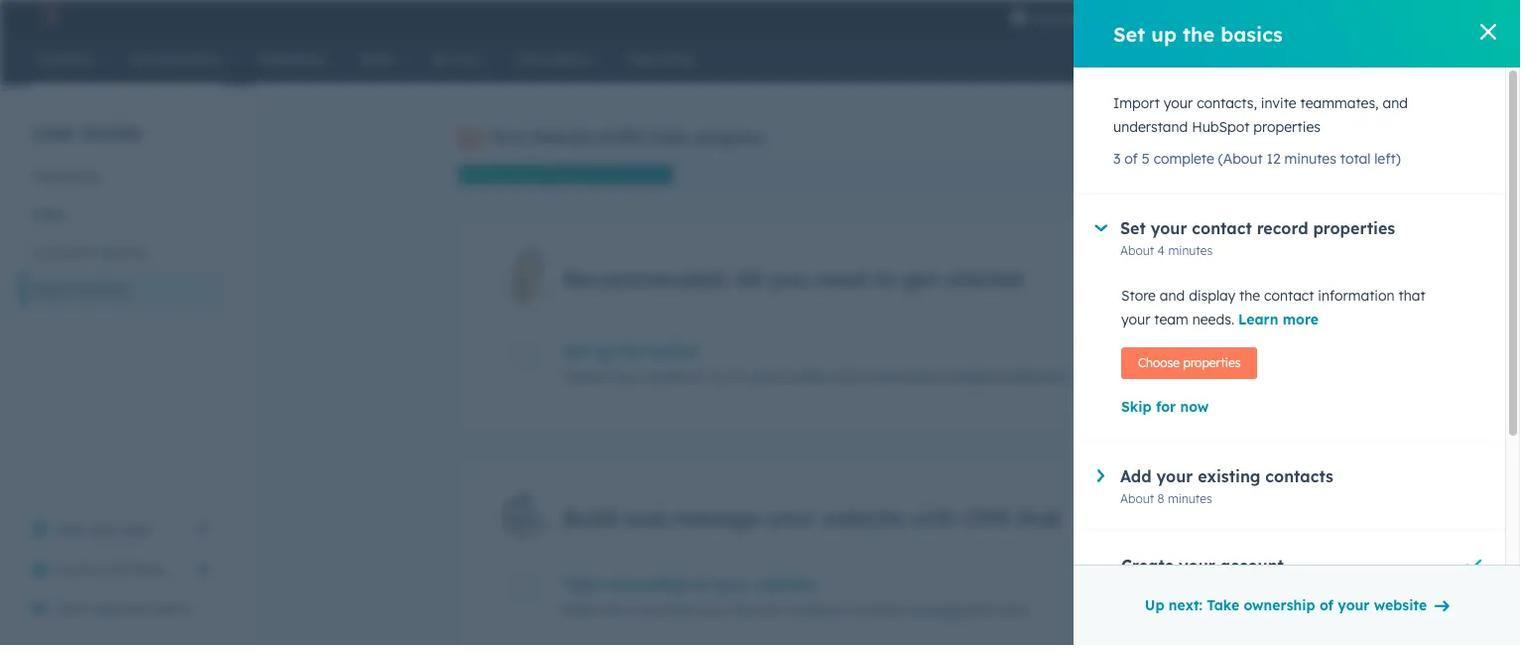 Task type: vqa. For each thing, say whether or not it's contained in the screenshot.
Add's Caret icon
yes



Task type: locate. For each thing, give the bounding box(es) containing it.
team inside button
[[131, 561, 165, 579]]

(cms) down customer service button
[[88, 281, 127, 299]]

skip for now button
[[1122, 395, 1458, 419]]

and right store
[[1160, 287, 1185, 305]]

1 vertical spatial website
[[754, 575, 815, 594]]

2 horizontal spatial website
[[1374, 596, 1427, 614]]

invite inside import your contacts, invite teammates, and understand hubspot properties
[[1261, 94, 1297, 112]]

1 vertical spatial contact
[[1265, 287, 1314, 305]]

1 vertical spatial understand
[[862, 368, 937, 386]]

teammates, down set up the basics button
[[750, 368, 829, 386]]

1 horizontal spatial 12
[[1267, 150, 1281, 168]]

create
[[1122, 556, 1174, 576]]

1 horizontal spatial basics
[[1221, 21, 1283, 46]]

menu
[[997, 0, 1482, 32]]

1 vertical spatial hubspot
[[940, 368, 998, 386]]

need
[[815, 265, 868, 293]]

website up your website (cms) tools progress progress bar
[[531, 127, 594, 147]]

hubspot link
[[24, 4, 74, 28]]

set inside 'set your contact record properties about 4 minutes'
[[1121, 218, 1146, 238]]

with
[[912, 504, 957, 532], [759, 601, 786, 619]]

import
[[1114, 94, 1160, 112], [563, 368, 610, 386]]

0 vertical spatial team
[[1155, 311, 1189, 329]]

1 horizontal spatial teammates,
[[1301, 94, 1379, 112]]

customize
[[629, 601, 695, 619]]

0 horizontal spatial team
[[131, 561, 165, 579]]

1 horizontal spatial take
[[1207, 596, 1240, 614]]

tools inside take ownership of your website build and customize your site with powerful content management tools
[[997, 601, 1028, 619]]

your website (cms) tools progress
[[490, 127, 763, 147]]

0 horizontal spatial (cms)
[[88, 281, 127, 299]]

0 vertical spatial tools
[[651, 127, 689, 147]]

1 vertical spatial the
[[1240, 287, 1261, 305]]

1 horizontal spatial website
[[531, 127, 594, 147]]

0 horizontal spatial up
[[594, 342, 614, 361]]

0 vertical spatial hubspot
[[1192, 118, 1250, 136]]

create your account
[[1122, 556, 1284, 576]]

0 horizontal spatial 12
[[1181, 368, 1193, 383]]

1 horizontal spatial ownership
[[1244, 596, 1316, 614]]

your inside add your existing contacts about 8 minutes
[[1157, 466, 1193, 486]]

basics inside the set up the basics import your contacts, invite teammates, and understand hubspot properties
[[649, 342, 699, 361]]

2 vertical spatial website
[[1374, 596, 1427, 614]]

set
[[1114, 21, 1146, 46], [1121, 218, 1146, 238], [563, 342, 589, 361]]

1 vertical spatial basics
[[649, 342, 699, 361]]

of
[[1125, 150, 1138, 168], [692, 575, 708, 594], [1320, 596, 1334, 614]]

0 horizontal spatial tools
[[651, 127, 689, 147]]

studios
[[1394, 8, 1439, 24]]

with left cms
[[912, 504, 957, 532]]

apoptosis studios 2 button
[[1296, 0, 1480, 32]]

view your plan link
[[20, 510, 222, 550]]

contacts, inside the set up the basics import your contacts, invite teammates, and understand hubspot properties
[[647, 368, 707, 386]]

up inside dialog
[[1152, 21, 1177, 46]]

and
[[1383, 94, 1408, 112], [1160, 287, 1185, 305], [833, 368, 858, 386], [624, 504, 666, 532], [600, 601, 625, 619]]

website for of
[[754, 575, 815, 594]]

sales
[[32, 205, 66, 223]]

set up the basics dialog
[[1074, 0, 1521, 645]]

team inside store and display the contact information that your team needs.
[[1155, 311, 1189, 329]]

tools right the management
[[997, 601, 1028, 619]]

skip for now
[[1122, 398, 1209, 416]]

0 horizontal spatial import
[[563, 368, 610, 386]]

view
[[56, 521, 87, 539]]

1 horizontal spatial tools
[[997, 601, 1028, 619]]

take
[[563, 575, 601, 594], [1207, 596, 1240, 614]]

left
[[1244, 368, 1262, 383]]

2
[[1443, 8, 1450, 24]]

your inside import your contacts, invite teammates, and understand hubspot properties
[[1164, 94, 1193, 112]]

basics down recommended:
[[649, 342, 699, 361]]

search button
[[1454, 42, 1488, 75]]

0 vertical spatial 12
[[1267, 150, 1281, 168]]

build and manage your website with cms hub
[[563, 504, 1062, 532]]

0 vertical spatial basics
[[1221, 21, 1283, 46]]

minutes inside 'set your contact record properties about 4 minutes'
[[1169, 243, 1213, 258]]

1 horizontal spatial (cms)
[[599, 127, 646, 147]]

1 horizontal spatial hubspot
[[1192, 118, 1250, 136]]

take ownership of your website button
[[563, 575, 1101, 594]]

1 vertical spatial up
[[594, 342, 614, 361]]

tools left progress
[[651, 127, 689, 147]]

set your contact record properties about 4 minutes
[[1121, 218, 1396, 258]]

set inside the set up the basics import your contacts, invite teammates, and understand hubspot properties
[[563, 342, 589, 361]]

understand
[[1114, 118, 1188, 136], [862, 368, 937, 386]]

website for manage
[[823, 504, 905, 532]]

contact up learn more
[[1265, 287, 1314, 305]]

total
[[1341, 150, 1371, 168]]

1 horizontal spatial invite
[[1261, 94, 1297, 112]]

about left 4
[[1121, 243, 1155, 258]]

contacts,
[[1197, 94, 1257, 112], [647, 368, 707, 386]]

build
[[563, 504, 618, 532], [563, 601, 596, 619]]

1 vertical spatial build
[[563, 601, 596, 619]]

and left customize
[[600, 601, 625, 619]]

0 horizontal spatial website
[[754, 575, 815, 594]]

0 horizontal spatial contact
[[1192, 218, 1252, 238]]

up next: take ownership of your website
[[1145, 596, 1427, 614]]

0 horizontal spatial take
[[563, 575, 601, 594]]

minutes right 4
[[1169, 243, 1213, 258]]

0 vertical spatial invite
[[1261, 94, 1297, 112]]

properties
[[1254, 118, 1321, 136], [1313, 218, 1396, 238], [1184, 355, 1241, 370], [1002, 368, 1069, 386]]

started
[[945, 265, 1023, 293]]

up inside the set up the basics import your contacts, invite teammates, and understand hubspot properties
[[594, 342, 614, 361]]

hubspot image
[[36, 4, 60, 28]]

hubspot inside the set up the basics import your contacts, invite teammates, and understand hubspot properties
[[940, 368, 998, 386]]

team
[[1155, 311, 1189, 329], [131, 561, 165, 579]]

link opens in a new window image
[[197, 518, 210, 542]]

1 vertical spatial invite
[[711, 368, 747, 386]]

1 horizontal spatial team
[[1155, 311, 1189, 329]]

1 horizontal spatial website
[[823, 504, 905, 532]]

menu item
[[1102, 0, 1106, 32]]

upgrade image
[[1011, 9, 1029, 27]]

(cms) inside button
[[88, 281, 127, 299]]

the inside store and display the contact information that your team needs.
[[1240, 287, 1261, 305]]

0 vertical spatial set
[[1114, 21, 1146, 46]]

invite
[[1261, 94, 1297, 112], [711, 368, 747, 386]]

1 vertical spatial tools
[[997, 601, 1028, 619]]

0 vertical spatial website
[[531, 127, 594, 147]]

1 horizontal spatial contact
[[1265, 287, 1314, 305]]

team down plan
[[131, 561, 165, 579]]

display
[[1189, 287, 1236, 305]]

3 of 5 complete (about 12 minutes total left)
[[1114, 150, 1401, 168]]

basics right help "image"
[[1221, 21, 1283, 46]]

12 right choose
[[1181, 368, 1193, 383]]

the right the marketplaces image
[[1183, 21, 1215, 46]]

learn more button
[[1239, 308, 1319, 331]]

1 horizontal spatial of
[[1125, 150, 1138, 168]]

teammates, down search hubspot search field
[[1301, 94, 1379, 112]]

properties inside import your contacts, invite teammates, and understand hubspot properties
[[1254, 118, 1321, 136]]

user guide
[[32, 120, 141, 144]]

1 vertical spatial ownership
[[1244, 596, 1316, 614]]

2 vertical spatial set
[[563, 342, 589, 361]]

complete
[[1154, 150, 1215, 168]]

add
[[1121, 466, 1152, 486]]

minutes right 8
[[1168, 491, 1213, 506]]

1 vertical spatial 12
[[1181, 368, 1193, 383]]

minutes left total
[[1285, 150, 1337, 168]]

(cms) up your website (cms) tools progress progress bar
[[599, 127, 646, 147]]

2 vertical spatial of
[[1320, 596, 1334, 614]]

about down [object object] complete progress bar
[[1143, 368, 1177, 383]]

marketplaces button
[[1146, 0, 1187, 32]]

understand up 5
[[1114, 118, 1188, 136]]

about down "add"
[[1121, 491, 1155, 506]]

set up the basics import your contacts, invite teammates, and understand hubspot properties
[[563, 342, 1069, 386]]

0 horizontal spatial invite
[[711, 368, 747, 386]]

basics for set up the basics
[[1221, 21, 1283, 46]]

store
[[1122, 287, 1156, 305]]

0 vertical spatial contact
[[1192, 218, 1252, 238]]

and left manage
[[624, 504, 666, 532]]

0 vertical spatial teammates,
[[1301, 94, 1379, 112]]

2 vertical spatial the
[[619, 342, 644, 361]]

teammates, inside the set up the basics import your contacts, invite teammates, and understand hubspot properties
[[750, 368, 829, 386]]

import inside import your contacts, invite teammates, and understand hubspot properties
[[1114, 94, 1160, 112]]

1 horizontal spatial contacts,
[[1197, 94, 1257, 112]]

12 inside the set up the basics dialog
[[1267, 150, 1281, 168]]

hubspot
[[1192, 118, 1250, 136], [940, 368, 998, 386]]

0 vertical spatial build
[[563, 504, 618, 532]]

caret image
[[1098, 469, 1105, 482]]

management
[[905, 601, 993, 619]]

0 vertical spatial the
[[1183, 21, 1215, 46]]

0 vertical spatial import
[[1114, 94, 1160, 112]]

up right calling icon
[[1152, 21, 1177, 46]]

of inside the up next: take ownership of your website button
[[1320, 596, 1334, 614]]

0 horizontal spatial ownership
[[605, 575, 687, 594]]

minutes inside add your existing contacts about 8 minutes
[[1168, 491, 1213, 506]]

ownership inside button
[[1244, 596, 1316, 614]]

notifications button
[[1258, 0, 1292, 32]]

2 horizontal spatial of
[[1320, 596, 1334, 614]]

the down recommended:
[[619, 342, 644, 361]]

1 horizontal spatial import
[[1114, 94, 1160, 112]]

8
[[1158, 491, 1165, 506]]

ownership inside take ownership of your website build and customize your site with powerful content management tools
[[605, 575, 687, 594]]

basics for set up the basics import your contacts, invite teammates, and understand hubspot properties
[[649, 342, 699, 361]]

1 vertical spatial with
[[759, 601, 786, 619]]

0 vertical spatial of
[[1125, 150, 1138, 168]]

the inside the set up the basics import your contacts, invite teammates, and understand hubspot properties
[[619, 342, 644, 361]]

0 horizontal spatial teammates,
[[750, 368, 829, 386]]

1 vertical spatial set
[[1121, 218, 1146, 238]]

calling icon image
[[1116, 8, 1134, 26]]

contact inside store and display the contact information that your team needs.
[[1265, 287, 1314, 305]]

1 vertical spatial team
[[131, 561, 165, 579]]

contact left record
[[1192, 218, 1252, 238]]

set up the basics button
[[563, 342, 1101, 361]]

team up [object object] complete progress bar
[[1155, 311, 1189, 329]]

skip
[[1122, 398, 1152, 416]]

to
[[875, 265, 897, 293]]

ownership
[[605, 575, 687, 594], [1244, 596, 1316, 614]]

with right site
[[759, 601, 786, 619]]

0 vertical spatial understand
[[1114, 118, 1188, 136]]

0 horizontal spatial contacts,
[[647, 368, 707, 386]]

your
[[1164, 94, 1193, 112], [1151, 218, 1188, 238], [1122, 311, 1151, 329], [614, 368, 643, 386], [1157, 466, 1193, 486], [767, 504, 816, 532], [91, 521, 120, 539], [1179, 556, 1216, 576], [98, 561, 127, 579], [713, 575, 749, 594], [1338, 596, 1370, 614], [699, 601, 728, 619]]

hub
[[1018, 504, 1062, 532]]

0 horizontal spatial the
[[619, 342, 644, 361]]

2 horizontal spatial the
[[1240, 287, 1261, 305]]

ownership up customize
[[605, 575, 687, 594]]

your inside 'set your contact record properties about 4 minutes'
[[1151, 218, 1188, 238]]

your
[[490, 127, 526, 147]]

0 horizontal spatial basics
[[649, 342, 699, 361]]

and up left)
[[1383, 94, 1408, 112]]

0 vertical spatial website
[[823, 504, 905, 532]]

0 vertical spatial ownership
[[605, 575, 687, 594]]

1 vertical spatial of
[[692, 575, 708, 594]]

manage
[[672, 504, 761, 532]]

1 vertical spatial (cms)
[[88, 281, 127, 299]]

1 vertical spatial import
[[563, 368, 610, 386]]

(about
[[1219, 150, 1263, 168]]

the
[[1183, 21, 1215, 46], [1240, 287, 1261, 305], [619, 342, 644, 361]]

invite your team
[[56, 561, 165, 579]]

0 vertical spatial with
[[912, 504, 957, 532]]

choose properties link
[[1122, 347, 1258, 379]]

0 horizontal spatial understand
[[862, 368, 937, 386]]

1 vertical spatial teammates,
[[750, 368, 829, 386]]

and down set up the basics button
[[833, 368, 858, 386]]

1 vertical spatial website
[[32, 281, 84, 299]]

invite inside the set up the basics import your contacts, invite teammates, and understand hubspot properties
[[711, 368, 747, 386]]

and inside import your contacts, invite teammates, and understand hubspot properties
[[1383, 94, 1408, 112]]

search image
[[1464, 52, 1478, 66]]

Search HubSpot search field
[[1227, 42, 1470, 75]]

12 right (about
[[1267, 150, 1281, 168]]

tara schultz image
[[1308, 7, 1325, 25]]

0 vertical spatial take
[[563, 575, 601, 594]]

understand down set up the basics button
[[862, 368, 937, 386]]

1 horizontal spatial understand
[[1114, 118, 1188, 136]]

recommended: all you need to get started
[[563, 265, 1023, 293]]

1 vertical spatial take
[[1207, 596, 1240, 614]]

link opens in a new window image
[[197, 522, 210, 537]]

0 horizontal spatial hubspot
[[940, 368, 998, 386]]

contact
[[1192, 218, 1252, 238], [1265, 287, 1314, 305]]

basics inside dialog
[[1221, 21, 1283, 46]]

2 build from the top
[[563, 601, 596, 619]]

and inside take ownership of your website build and customize your site with powerful content management tools
[[600, 601, 625, 619]]

25
[[1201, 601, 1214, 616]]

ownership down account
[[1244, 596, 1316, 614]]

basics
[[1221, 21, 1283, 46], [649, 342, 699, 361]]

website down customer
[[32, 281, 84, 299]]

0 vertical spatial up
[[1152, 21, 1177, 46]]

website
[[823, 504, 905, 532], [754, 575, 815, 594], [1374, 596, 1427, 614]]

1 horizontal spatial up
[[1152, 21, 1177, 46]]

you
[[769, 265, 809, 293]]

0 horizontal spatial of
[[692, 575, 708, 594]]

up down recommended:
[[594, 342, 614, 361]]

0 horizontal spatial website
[[32, 281, 84, 299]]

teammates,
[[1301, 94, 1379, 112], [750, 368, 829, 386]]

1 vertical spatial contacts,
[[647, 368, 707, 386]]

0 horizontal spatial with
[[759, 601, 786, 619]]

website inside take ownership of your website build and customize your site with powerful content management tools
[[754, 575, 815, 594]]

website inside button
[[1374, 596, 1427, 614]]

settings image
[[1233, 8, 1251, 26]]

plan
[[124, 521, 152, 539]]

0 vertical spatial contacts,
[[1197, 94, 1257, 112]]

user guide views element
[[20, 85, 222, 309]]

the up learn
[[1240, 287, 1261, 305]]

minutes
[[1285, 150, 1337, 168], [1169, 243, 1213, 258], [1196, 368, 1240, 383], [1168, 491, 1213, 506], [1217, 601, 1262, 616]]

1 horizontal spatial the
[[1183, 21, 1215, 46]]



Task type: describe. For each thing, give the bounding box(es) containing it.
about left 25
[[1164, 601, 1198, 616]]

existing
[[1198, 466, 1261, 486]]

set up the basics
[[1114, 21, 1283, 46]]

set for set up the basics
[[1114, 21, 1146, 46]]

up for set up the basics import your contacts, invite teammates, and understand hubspot properties
[[594, 342, 614, 361]]

apoptosis studios 2
[[1329, 8, 1450, 24]]

27%
[[1270, 165, 1302, 185]]

website (cms)
[[32, 281, 127, 299]]

settings link
[[1229, 5, 1254, 26]]

set for set your contact record properties about 4 minutes
[[1121, 218, 1146, 238]]

1 horizontal spatial with
[[912, 504, 957, 532]]

4
[[1158, 243, 1165, 258]]

start overview demo
[[56, 600, 192, 618]]

sales button
[[20, 196, 222, 233]]

view your plan
[[56, 521, 152, 539]]

properties inside the set up the basics import your contacts, invite teammates, and understand hubspot properties
[[1002, 368, 1069, 386]]

cms
[[964, 504, 1012, 532]]

store and display the contact information that your team needs.
[[1122, 287, 1426, 329]]

0 vertical spatial (cms)
[[599, 127, 646, 147]]

get
[[903, 265, 939, 293]]

about 12 minutes left
[[1143, 368, 1262, 383]]

needs.
[[1193, 311, 1235, 329]]

left)
[[1375, 150, 1401, 168]]

information
[[1318, 287, 1395, 305]]

teammates, inside import your contacts, invite teammates, and understand hubspot properties
[[1301, 94, 1379, 112]]

with inside take ownership of your website build and customize your site with powerful content management tools
[[759, 601, 786, 619]]

understand inside the set up the basics import your contacts, invite teammates, and understand hubspot properties
[[862, 368, 937, 386]]

import inside the set up the basics import your contacts, invite teammates, and understand hubspot properties
[[563, 368, 610, 386]]

choose properties
[[1138, 355, 1241, 370]]

invite your team button
[[20, 550, 222, 590]]

learn
[[1239, 311, 1279, 329]]

take inside button
[[1207, 596, 1240, 614]]

user
[[32, 120, 77, 144]]

minutes left the 'left'
[[1196, 368, 1240, 383]]

your website (cms) tools progress progress bar
[[458, 165, 673, 185]]

customer
[[32, 243, 95, 261]]

set for set up the basics import your contacts, invite teammates, and understand hubspot properties
[[563, 342, 589, 361]]

account
[[1220, 556, 1284, 576]]

notifications image
[[1266, 9, 1284, 27]]

contacts
[[1266, 466, 1334, 486]]

apoptosis
[[1329, 8, 1390, 24]]

about inside add your existing contacts about 8 minutes
[[1121, 491, 1155, 506]]

build inside take ownership of your website build and customize your site with powerful content management tools
[[563, 601, 596, 619]]

marketplaces image
[[1158, 9, 1176, 27]]

up next: take ownership of your website button
[[1132, 586, 1462, 625]]

invite
[[56, 561, 94, 579]]

marketing
[[32, 168, 98, 186]]

now
[[1181, 398, 1209, 416]]

website inside button
[[32, 281, 84, 299]]

contacts, inside import your contacts, invite teammates, and understand hubspot properties
[[1197, 94, 1257, 112]]

3
[[1114, 150, 1121, 168]]

start
[[56, 600, 88, 618]]

help image
[[1199, 9, 1217, 27]]

up
[[1145, 596, 1165, 614]]

more
[[1283, 311, 1319, 329]]

import your contacts, invite teammates, and understand hubspot properties
[[1114, 94, 1408, 136]]

that
[[1399, 287, 1426, 305]]

upgrade
[[1033, 10, 1088, 26]]

about 25 minutes
[[1164, 601, 1262, 616]]

and inside store and display the contact information that your team needs.
[[1160, 287, 1185, 305]]

website (cms) button
[[20, 271, 222, 309]]

for
[[1156, 398, 1176, 416]]

and inside the set up the basics import your contacts, invite teammates, and understand hubspot properties
[[833, 368, 858, 386]]

of inside take ownership of your website build and customize your site with powerful content management tools
[[692, 575, 708, 594]]

next:
[[1169, 596, 1203, 614]]

your inside store and display the contact information that your team needs.
[[1122, 311, 1151, 329]]

record
[[1257, 218, 1309, 238]]

[object object] complete progress bar
[[1113, 348, 1183, 354]]

minutes right 25
[[1217, 601, 1262, 616]]

site
[[732, 601, 755, 619]]

add your existing contacts about 8 minutes
[[1121, 466, 1334, 506]]

demo
[[155, 600, 192, 618]]

customer service
[[32, 243, 147, 261]]

progress
[[694, 127, 763, 147]]

up for set up the basics
[[1152, 21, 1177, 46]]

menu containing apoptosis studios 2
[[997, 0, 1482, 32]]

learn more
[[1239, 311, 1319, 329]]

5
[[1142, 150, 1150, 168]]

hubspot inside import your contacts, invite teammates, and understand hubspot properties
[[1192, 118, 1250, 136]]

calling icon button
[[1108, 3, 1142, 29]]

properties inside 'set your contact record properties about 4 minutes'
[[1313, 218, 1396, 238]]

take inside take ownership of your website build and customize your site with powerful content management tools
[[563, 575, 601, 594]]

guide
[[83, 120, 141, 144]]

customer service button
[[20, 233, 222, 271]]

powerful
[[790, 601, 847, 619]]

content
[[851, 601, 901, 619]]

recommended:
[[563, 265, 729, 293]]

service
[[99, 243, 147, 261]]

60%
[[1238, 343, 1262, 358]]

1 build from the top
[[563, 504, 618, 532]]

take ownership of your website build and customize your site with powerful content management tools
[[563, 575, 1028, 619]]

about inside 'set your contact record properties about 4 minutes'
[[1121, 243, 1155, 258]]

the for set up the basics
[[1183, 21, 1215, 46]]

choose
[[1138, 355, 1180, 370]]

all
[[736, 265, 763, 293]]

contact inside 'set your contact record properties about 4 minutes'
[[1192, 218, 1252, 238]]

understand inside import your contacts, invite teammates, and understand hubspot properties
[[1114, 118, 1188, 136]]

the for set up the basics import your contacts, invite teammates, and understand hubspot properties
[[619, 342, 644, 361]]

start overview demo link
[[20, 590, 222, 629]]

close image
[[1481, 24, 1497, 40]]

overview
[[92, 600, 151, 618]]

your inside the set up the basics import your contacts, invite teammates, and understand hubspot properties
[[614, 368, 643, 386]]

caret image
[[1095, 224, 1108, 231]]

help button
[[1191, 0, 1225, 32]]



